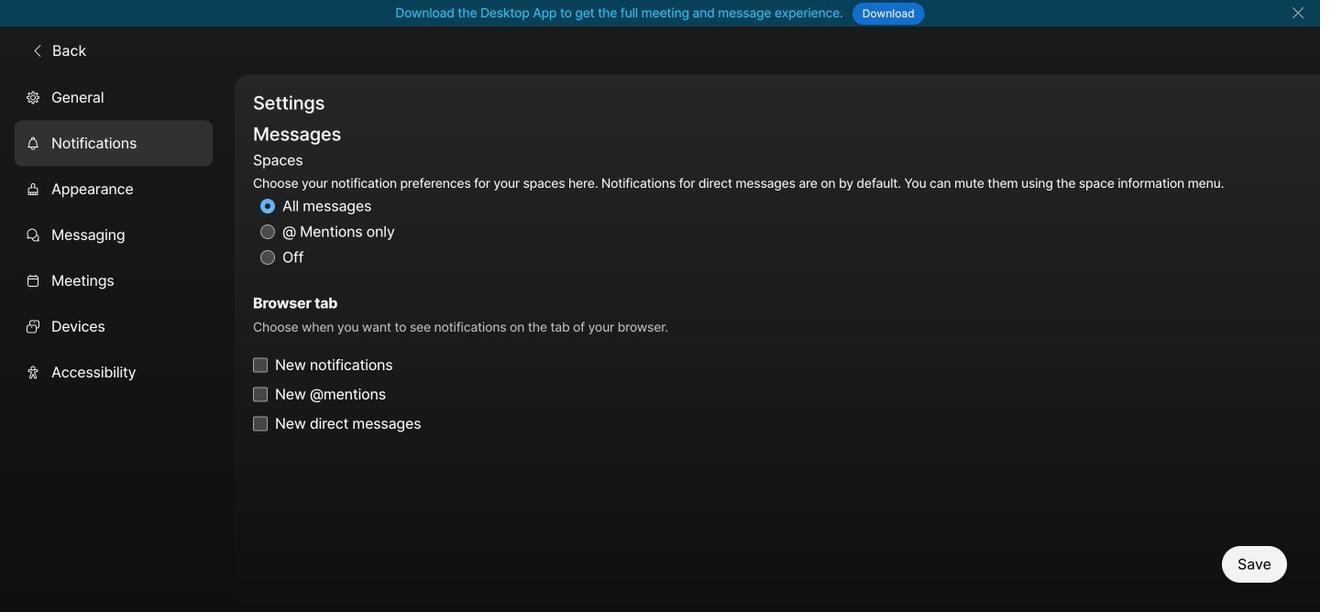 Task type: locate. For each thing, give the bounding box(es) containing it.
@ Mentions only radio
[[260, 225, 275, 239]]

wrapper image inside general "tab"
[[26, 91, 40, 105]]

wrapper image inside messaging tab
[[26, 228, 40, 243]]

wrapper image for messaging tab
[[26, 228, 40, 243]]

option group
[[253, 148, 1224, 271]]

wrapper image for accessibility tab
[[26, 366, 40, 380]]

wrapper image inside "devices" tab
[[26, 320, 40, 334]]

wrapper image inside the appearance tab
[[26, 182, 40, 197]]

3 wrapper image from the top
[[26, 274, 40, 289]]

1 wrapper image from the top
[[26, 182, 40, 197]]

1 vertical spatial wrapper image
[[26, 228, 40, 243]]

wrapper image inside accessibility tab
[[26, 366, 40, 380]]

wrapper image for "devices" tab
[[26, 320, 40, 334]]

wrapper image inside notifications tab
[[26, 136, 40, 151]]

wrapper image
[[30, 43, 45, 58], [26, 91, 40, 105], [26, 136, 40, 151], [26, 320, 40, 334], [26, 366, 40, 380]]

wrapper image
[[26, 182, 40, 197], [26, 228, 40, 243], [26, 274, 40, 289]]

Off radio
[[260, 250, 275, 265]]

settings navigation
[[0, 75, 235, 613]]

2 wrapper image from the top
[[26, 228, 40, 243]]

general tab
[[15, 75, 213, 121]]

2 vertical spatial wrapper image
[[26, 274, 40, 289]]

cancel_16 image
[[1291, 6, 1306, 20]]

appearance tab
[[15, 167, 213, 212]]

messaging tab
[[15, 212, 213, 258]]

0 vertical spatial wrapper image
[[26, 182, 40, 197]]

wrapper image for meetings tab
[[26, 274, 40, 289]]

wrapper image inside meetings tab
[[26, 274, 40, 289]]



Task type: describe. For each thing, give the bounding box(es) containing it.
wrapper image for general "tab"
[[26, 91, 40, 105]]

accessibility tab
[[15, 350, 213, 396]]

wrapper image for notifications tab
[[26, 136, 40, 151]]

devices tab
[[15, 304, 213, 350]]

meetings tab
[[15, 258, 213, 304]]

All messages radio
[[260, 199, 275, 214]]

notifications tab
[[15, 121, 213, 167]]

wrapper image for the appearance tab
[[26, 182, 40, 197]]



Task type: vqa. For each thing, say whether or not it's contained in the screenshot.
Webex tab list
no



